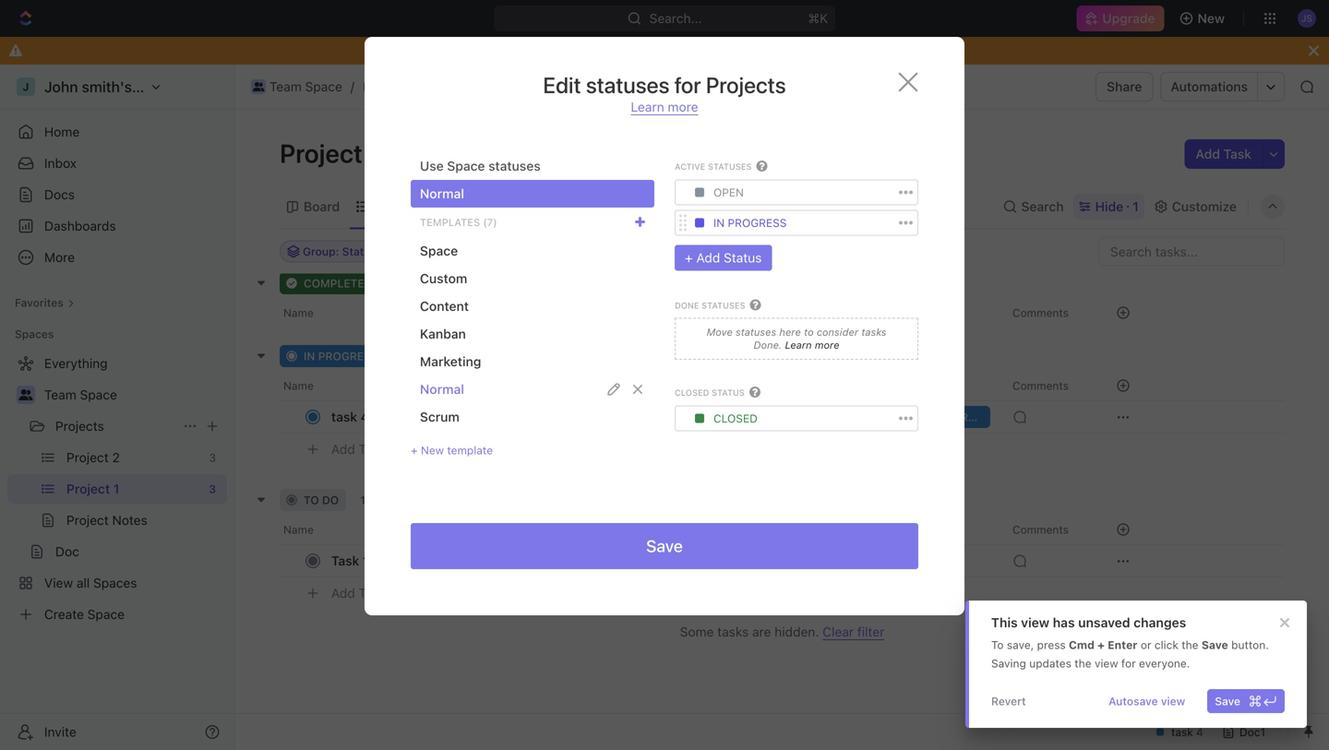 Task type: vqa. For each thing, say whether or not it's contained in the screenshot.
ACTIVE
yes



Task type: locate. For each thing, give the bounding box(es) containing it.
normal down use
[[420, 186, 464, 201]]

team space link up projects link
[[44, 380, 223, 410]]

2 horizontal spatial view
[[1161, 695, 1186, 708]]

0 vertical spatial save
[[646, 536, 683, 556]]

inbox
[[44, 156, 77, 171]]

space up projects link
[[80, 387, 117, 403]]

0 horizontal spatial more
[[668, 99, 699, 114]]

learn more link
[[631, 99, 699, 115], [782, 339, 840, 351]]

open
[[714, 186, 744, 199]]

+ for + new template
[[411, 444, 418, 457]]

+ right 'cmd'
[[1098, 639, 1105, 652]]

statuses up move
[[702, 301, 746, 311]]

new up automations
[[1198, 11, 1225, 26]]

1 horizontal spatial user group image
[[253, 82, 264, 91]]

custom
[[420, 271, 468, 286]]

statuses for edit
[[586, 72, 670, 98]]

team up projects link
[[44, 387, 76, 403]]

assignees button
[[708, 241, 794, 263]]

everyone.
[[1139, 657, 1191, 670]]

0 vertical spatial to
[[804, 327, 814, 339]]

view inside 'autosave view' button
[[1161, 695, 1186, 708]]

table
[[588, 199, 620, 214]]

1 vertical spatial save
[[1202, 639, 1229, 652]]

add task down complete
[[331, 298, 386, 313]]

0 horizontal spatial learn more link
[[631, 99, 699, 115]]

in
[[714, 216, 725, 229]]

to up learn more
[[804, 327, 814, 339]]

0 horizontal spatial closed
[[675, 388, 710, 398]]

user group image
[[253, 82, 264, 91], [19, 390, 33, 401]]

add task up customize
[[1196, 146, 1252, 162]]

0 horizontal spatial team
[[44, 387, 76, 403]]

Search tasks... text field
[[1100, 238, 1284, 265]]

0 vertical spatial team space
[[270, 79, 342, 94]]

save button inside edit statuses for projects dialog
[[411, 524, 919, 570]]

0 horizontal spatial user group image
[[19, 390, 33, 401]]

statuses up done.
[[736, 327, 777, 339]]

home
[[44, 124, 80, 139]]

add task
[[1196, 146, 1252, 162], [443, 277, 492, 290], [331, 298, 386, 313], [456, 350, 505, 363], [331, 442, 386, 457], [331, 586, 386, 601]]

projects inside edit statuses for projects learn more
[[706, 72, 786, 98]]

dropdown menu image for in progress
[[695, 218, 705, 227]]

add down task
[[331, 442, 355, 457]]

save button
[[411, 524, 919, 570], [1208, 690, 1285, 714]]

team space link left /
[[247, 76, 347, 98]]

dropdown menu image left the in
[[695, 218, 705, 227]]

1 for hide 1
[[1133, 199, 1139, 214]]

closed down status
[[714, 412, 758, 425]]

for down enter
[[1122, 657, 1136, 670]]

automations
[[1171, 79, 1248, 94]]

team
[[270, 79, 302, 94], [44, 387, 76, 403]]

space
[[305, 79, 342, 94], [447, 158, 485, 174], [420, 243, 458, 259], [80, 387, 117, 403]]

hide 1
[[1096, 199, 1139, 214]]

to
[[804, 327, 814, 339], [304, 494, 319, 507]]

1 horizontal spatial closed
[[714, 412, 758, 425]]

closed
[[675, 388, 710, 398], [714, 412, 758, 425]]

progress inside edit statuses for projects dialog
[[728, 216, 787, 229]]

calendar link
[[427, 194, 485, 220]]

learn more link down here
[[782, 339, 840, 351]]

dropdown menu image
[[695, 188, 705, 197], [695, 218, 705, 227]]

1 vertical spatial save button
[[1208, 690, 1285, 714]]

status
[[724, 250, 762, 265]]

save
[[646, 536, 683, 556], [1202, 639, 1229, 652], [1215, 695, 1241, 708]]

add task up content
[[443, 277, 492, 290]]

cmd
[[1069, 639, 1095, 652]]

1 horizontal spatial learn more link
[[782, 339, 840, 351]]

task down ‎task 1
[[359, 586, 386, 601]]

to
[[992, 639, 1004, 652]]

0 horizontal spatial view
[[1021, 615, 1050, 631]]

0 horizontal spatial new
[[421, 444, 444, 457]]

more down consider
[[815, 339, 840, 351]]

1 horizontal spatial for
[[1122, 657, 1136, 670]]

assignees
[[731, 245, 786, 258]]

0 vertical spatial progress
[[728, 216, 787, 229]]

0 vertical spatial view
[[1021, 615, 1050, 631]]

1 for ‎task 1
[[363, 554, 369, 569]]

learn more link up the "active"
[[631, 99, 699, 115]]

the down 'cmd'
[[1075, 657, 1092, 670]]

2 vertical spatial +
[[1098, 639, 1105, 652]]

view for this
[[1021, 615, 1050, 631]]

1 vertical spatial closed
[[714, 412, 758, 425]]

task down 4
[[359, 442, 386, 457]]

project
[[280, 138, 363, 169]]

1 vertical spatial to
[[304, 494, 319, 507]]

0 horizontal spatial for
[[675, 72, 701, 98]]

add task for add task button below 4
[[331, 442, 386, 457]]

1 horizontal spatial the
[[1182, 639, 1199, 652]]

task up customize
[[1224, 146, 1252, 162]]

spaces
[[15, 328, 54, 341]]

closed left status
[[675, 388, 710, 398]]

1 horizontal spatial view
[[1095, 657, 1119, 670]]

0 vertical spatial for
[[675, 72, 701, 98]]

projects
[[706, 72, 786, 98], [55, 419, 104, 434]]

consider
[[817, 327, 859, 339]]

1 right ‎task
[[363, 554, 369, 569]]

0 horizontal spatial projects
[[55, 419, 104, 434]]

normal up scrum
[[420, 382, 464, 397]]

1 vertical spatial +
[[411, 444, 418, 457]]

0 vertical spatial +
[[685, 250, 693, 265]]

+
[[685, 250, 693, 265], [411, 444, 418, 457], [1098, 639, 1105, 652]]

team space
[[270, 79, 342, 94], [44, 387, 117, 403]]

clear filter link
[[823, 625, 885, 641]]

add inside edit statuses for projects dialog
[[697, 250, 720, 265]]

0 vertical spatial dropdown menu image
[[695, 188, 705, 197]]

team left /
[[270, 79, 302, 94]]

0 vertical spatial team
[[270, 79, 302, 94]]

2 horizontal spatial +
[[1098, 639, 1105, 652]]

projects inside projects link
[[55, 419, 104, 434]]

1 horizontal spatial projects
[[706, 72, 786, 98]]

scrum
[[420, 410, 460, 425]]

0 horizontal spatial learn
[[631, 99, 665, 114]]

2 vertical spatial view
[[1161, 695, 1186, 708]]

0 vertical spatial closed
[[675, 388, 710, 398]]

the
[[1182, 639, 1199, 652], [1075, 657, 1092, 670]]

sidebar navigation
[[0, 65, 235, 751]]

statuses inside move statuses here to consider tasks done.
[[736, 327, 777, 339]]

tasks
[[862, 327, 887, 339]]

1 vertical spatial projects
[[55, 419, 104, 434]]

view down everyone.
[[1161, 695, 1186, 708]]

1 vertical spatial team
[[44, 387, 76, 403]]

1 vertical spatial learn more link
[[782, 339, 840, 351]]

1 horizontal spatial to
[[804, 327, 814, 339]]

user group image inside team space link
[[253, 82, 264, 91]]

normal
[[420, 186, 464, 201], [420, 382, 464, 397]]

1 vertical spatial team space
[[44, 387, 117, 403]]

task for add task button below 4
[[359, 442, 386, 457]]

1
[[368, 138, 381, 169], [1133, 199, 1139, 214], [360, 494, 366, 507], [363, 554, 369, 569]]

tree containing team space
[[7, 349, 227, 630]]

(7)
[[483, 217, 497, 229]]

status
[[712, 388, 745, 398]]

statuses right edit
[[586, 72, 670, 98]]

learn
[[631, 99, 665, 114], [785, 339, 812, 351]]

0 vertical spatial projects
[[706, 72, 786, 98]]

1 vertical spatial team space link
[[44, 380, 223, 410]]

1 vertical spatial view
[[1095, 657, 1119, 670]]

statuses for active
[[708, 162, 752, 172]]

0 vertical spatial user group image
[[253, 82, 264, 91]]

0 vertical spatial learn
[[631, 99, 665, 114]]

edit
[[543, 72, 581, 98]]

0 vertical spatial normal
[[420, 186, 464, 201]]

add up content
[[443, 277, 465, 290]]

progress right in
[[318, 350, 378, 363]]

1 right project
[[368, 138, 381, 169]]

1 horizontal spatial team space link
[[247, 76, 347, 98]]

template
[[447, 444, 493, 457]]

0 vertical spatial more
[[668, 99, 699, 114]]

more inside edit statuses for projects learn more
[[668, 99, 699, 114]]

learn inside edit statuses for projects learn more
[[631, 99, 665, 114]]

‎task
[[331, 554, 360, 569]]

0 horizontal spatial team space
[[44, 387, 117, 403]]

space left /
[[305, 79, 342, 94]]

the right click
[[1182, 639, 1199, 652]]

new inside button
[[1198, 11, 1225, 26]]

0 vertical spatial save button
[[411, 524, 919, 570]]

1 horizontal spatial learn
[[785, 339, 812, 351]]

statuses inside edit statuses for projects learn more
[[586, 72, 670, 98]]

add task down 4
[[331, 442, 386, 457]]

view up save,
[[1021, 615, 1050, 631]]

task
[[331, 410, 357, 425]]

task down complete
[[359, 298, 386, 313]]

statuses up open
[[708, 162, 752, 172]]

2 dropdown menu image from the top
[[695, 218, 705, 227]]

learn more
[[782, 339, 840, 351]]

1 vertical spatial new
[[421, 444, 444, 457]]

add task for add task button below ‎task 1
[[331, 586, 386, 601]]

projects link
[[55, 412, 175, 441]]

1 normal from the top
[[420, 186, 464, 201]]

closed for closed status
[[675, 388, 710, 398]]

+ for + add status
[[685, 250, 693, 265]]

+ up done
[[685, 250, 693, 265]]

1 horizontal spatial more
[[815, 339, 840, 351]]

0 horizontal spatial team space link
[[44, 380, 223, 410]]

dropdown menu image down the "active"
[[695, 188, 705, 197]]

1 horizontal spatial new
[[1198, 11, 1225, 26]]

0 horizontal spatial the
[[1075, 657, 1092, 670]]

more up the "active"
[[668, 99, 699, 114]]

add up customize
[[1196, 146, 1221, 162]]

to left do
[[304, 494, 319, 507]]

team inside tree
[[44, 387, 76, 403]]

task
[[1224, 146, 1252, 162], [468, 277, 492, 290], [359, 298, 386, 313], [480, 350, 505, 363], [359, 442, 386, 457], [359, 586, 386, 601]]

2 normal from the top
[[420, 382, 464, 397]]

+ left template
[[411, 444, 418, 457]]

1 vertical spatial dropdown menu image
[[695, 218, 705, 227]]

1 vertical spatial normal
[[420, 382, 464, 397]]

add task button
[[1185, 139, 1263, 169], [421, 272, 499, 295], [323, 295, 393, 317], [434, 345, 512, 367], [323, 439, 393, 461], [323, 583, 393, 605]]

add task for add task button over customize
[[1196, 146, 1252, 162]]

add left status
[[697, 250, 720, 265]]

1 vertical spatial for
[[1122, 657, 1136, 670]]

docs
[[44, 187, 75, 202]]

0 vertical spatial new
[[1198, 11, 1225, 26]]

changes
[[1134, 615, 1187, 631]]

filter
[[858, 625, 885, 640]]

1 horizontal spatial team
[[270, 79, 302, 94]]

statuses for done
[[702, 301, 746, 311]]

1 dropdown menu image from the top
[[695, 188, 705, 197]]

task up task 4 link
[[480, 350, 505, 363]]

for inside edit statuses for projects learn more
[[675, 72, 701, 98]]

team space up projects link
[[44, 387, 117, 403]]

add down ‎task
[[331, 586, 355, 601]]

+ inside this view has unsaved changes to save, press cmd + enter or click the save button. saving updates the view for everyone.
[[1098, 639, 1105, 652]]

1 vertical spatial progress
[[318, 350, 378, 363]]

share button
[[1096, 72, 1154, 102]]

1 horizontal spatial +
[[685, 250, 693, 265]]

0 horizontal spatial save button
[[411, 524, 919, 570]]

board link
[[300, 194, 340, 220]]

progress up assignees on the right of page
[[728, 216, 787, 229]]

new down scrum
[[421, 444, 444, 457]]

clear
[[823, 625, 854, 640]]

0 horizontal spatial to
[[304, 494, 319, 507]]

1 vertical spatial user group image
[[19, 390, 33, 401]]

1 right 'hide'
[[1133, 199, 1139, 214]]

2 vertical spatial save
[[1215, 695, 1241, 708]]

edit statuses for projects learn more
[[543, 72, 786, 114]]

tree inside sidebar navigation
[[7, 349, 227, 630]]

0 horizontal spatial +
[[411, 444, 418, 457]]

view down enter
[[1095, 657, 1119, 670]]

0 vertical spatial learn more link
[[631, 99, 699, 115]]

customize
[[1173, 199, 1237, 214]]

click
[[1155, 639, 1179, 652]]

for down search...
[[675, 72, 701, 98]]

progress for in progress
[[318, 350, 378, 363]]

add task down ‎task 1
[[331, 586, 386, 601]]

for
[[675, 72, 701, 98], [1122, 657, 1136, 670]]

1 horizontal spatial progress
[[728, 216, 787, 229]]

progress
[[728, 216, 787, 229], [318, 350, 378, 363]]

space up custom
[[420, 243, 458, 259]]

team space left /
[[270, 79, 342, 94]]

tree
[[7, 349, 227, 630]]

0 horizontal spatial progress
[[318, 350, 378, 363]]



Task type: describe. For each thing, give the bounding box(es) containing it.
enter
[[1108, 639, 1138, 652]]

space inside sidebar navigation
[[80, 387, 117, 403]]

autosave view
[[1109, 695, 1186, 708]]

gantt
[[520, 199, 553, 214]]

progress for in progress
[[728, 216, 787, 229]]

revert button
[[984, 690, 1034, 714]]

done statuses
[[675, 301, 746, 311]]

move
[[707, 327, 733, 339]]

new button
[[1172, 4, 1236, 33]]

dropdown menu image for open
[[695, 188, 705, 197]]

task 4 link
[[327, 404, 599, 431]]

do
[[322, 494, 339, 507]]

⌘k
[[808, 11, 828, 26]]

1 horizontal spatial save button
[[1208, 690, 1285, 714]]

hide
[[1096, 199, 1124, 214]]

add task down the "kanban"
[[456, 350, 505, 363]]

+ new template
[[411, 444, 493, 457]]

search
[[1022, 199, 1064, 214]]

in progress
[[714, 216, 787, 229]]

for inside this view has unsaved changes to save, press cmd + enter or click the save button. saving updates the view for everyone.
[[1122, 657, 1136, 670]]

user group image inside tree
[[19, 390, 33, 401]]

search...
[[650, 11, 702, 26]]

move statuses here to consider tasks done.
[[707, 327, 887, 351]]

team space inside tree
[[44, 387, 117, 403]]

marketing
[[420, 354, 481, 369]]

4
[[361, 410, 369, 425]]

project 1
[[280, 138, 386, 169]]

upgrade
[[1103, 11, 1156, 26]]

add task button up content
[[421, 272, 499, 295]]

save inside this view has unsaved changes to save, press cmd + enter or click the save button. saving updates the view for everyone.
[[1202, 639, 1229, 652]]

dashboards link
[[7, 211, 227, 241]]

task for add task button over customize
[[1224, 146, 1252, 162]]

to inside move statuses here to consider tasks done.
[[804, 327, 814, 339]]

‎task 1 link
[[327, 548, 599, 575]]

new inside edit statuses for projects dialog
[[421, 444, 444, 457]]

gantt link
[[516, 194, 553, 220]]

in
[[304, 350, 315, 363]]

calendar
[[430, 199, 485, 214]]

0 vertical spatial team space link
[[247, 76, 347, 98]]

templates
[[420, 217, 480, 229]]

favorites button
[[7, 292, 82, 314]]

in progress
[[304, 350, 378, 363]]

active
[[675, 162, 706, 172]]

docs link
[[7, 180, 227, 210]]

1 horizontal spatial team space
[[270, 79, 342, 94]]

home link
[[7, 117, 227, 147]]

team space link inside sidebar navigation
[[44, 380, 223, 410]]

space right use
[[447, 158, 485, 174]]

this view has unsaved changes to save, press cmd + enter or click the save button. saving updates the view for everyone.
[[992, 615, 1269, 670]]

+ add status
[[685, 250, 762, 265]]

use
[[420, 158, 444, 174]]

table link
[[584, 194, 620, 220]]

add down complete
[[331, 298, 355, 313]]

autosave
[[1109, 695, 1158, 708]]

complete
[[304, 277, 364, 290]]

edit statuses for projects dialog
[[365, 37, 965, 616]]

closed status
[[675, 388, 745, 398]]

content
[[420, 299, 469, 314]]

add task button down 4
[[323, 439, 393, 461]]

here
[[780, 327, 801, 339]]

this
[[992, 615, 1018, 631]]

active statuses
[[675, 162, 752, 172]]

search button
[[998, 194, 1070, 220]]

has
[[1053, 615, 1075, 631]]

board
[[304, 199, 340, 214]]

save,
[[1007, 639, 1034, 652]]

statuses up the 'gantt' link
[[489, 158, 541, 174]]

clear filter
[[823, 625, 885, 640]]

task right custom
[[468, 277, 492, 290]]

add task for add task button underneath complete
[[331, 298, 386, 313]]

invite
[[44, 725, 76, 740]]

0 vertical spatial the
[[1182, 639, 1199, 652]]

add task button down complete
[[323, 295, 393, 317]]

task 4
[[331, 410, 369, 425]]

favorites
[[15, 296, 63, 309]]

automations button
[[1162, 73, 1258, 101]]

closed for closed
[[714, 412, 758, 425]]

‎task 1
[[331, 554, 369, 569]]

task for add task button underneath complete
[[359, 298, 386, 313]]

customize button
[[1148, 194, 1243, 220]]

share
[[1107, 79, 1143, 94]]

button.
[[1232, 639, 1269, 652]]

add task button down ‎task 1
[[323, 583, 393, 605]]

updates
[[1030, 657, 1072, 670]]

1 vertical spatial learn
[[785, 339, 812, 351]]

revert
[[992, 695, 1026, 708]]

upgrade link
[[1077, 6, 1165, 31]]

1 vertical spatial the
[[1075, 657, 1092, 670]]

saving
[[992, 657, 1027, 670]]

use space statuses
[[420, 158, 541, 174]]

1 right do
[[360, 494, 366, 507]]

1 vertical spatial more
[[815, 339, 840, 351]]

add task button down the "kanban"
[[434, 345, 512, 367]]

done
[[675, 301, 699, 311]]

statuses for move
[[736, 327, 777, 339]]

save inside edit statuses for projects dialog
[[646, 536, 683, 556]]

view for autosave
[[1161, 695, 1186, 708]]

or
[[1141, 639, 1152, 652]]

unsaved
[[1079, 615, 1131, 631]]

task for add task button below ‎task 1
[[359, 586, 386, 601]]

kanban
[[420, 326, 466, 342]]

to do
[[304, 494, 339, 507]]

add task button up customize
[[1185, 139, 1263, 169]]

/
[[351, 79, 354, 94]]

dashboards
[[44, 218, 116, 234]]

done.
[[754, 339, 782, 351]]

add down the "kanban"
[[456, 350, 477, 363]]

1 for project 1
[[368, 138, 381, 169]]



